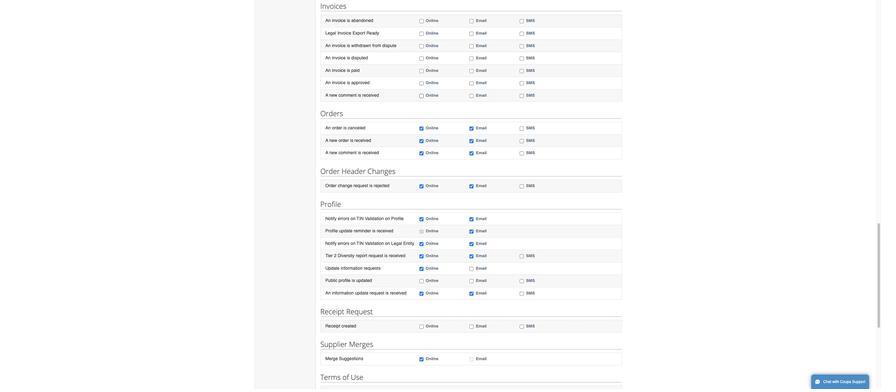 Task type: vqa. For each thing, say whether or not it's contained in the screenshot.
will
no



Task type: locate. For each thing, give the bounding box(es) containing it.
new down an order is canceled
[[330, 138, 338, 143]]

requests
[[364, 266, 381, 271]]

legal left entity
[[392, 241, 402, 246]]

1 vertical spatial a
[[326, 138, 329, 143]]

14 online from the top
[[426, 241, 439, 246]]

15 sms from the top
[[527, 324, 535, 329]]

notify up profile update reminder is received
[[326, 216, 337, 221]]

reminder
[[354, 229, 371, 234]]

on down profile update reminder is received
[[351, 241, 356, 246]]

an down orders
[[326, 126, 331, 131]]

1 vertical spatial a new comment is received
[[326, 150, 379, 156]]

4 sms from the top
[[527, 56, 535, 60]]

17 email from the top
[[476, 279, 487, 283]]

0 vertical spatial comment
[[339, 93, 357, 98]]

10 online from the top
[[426, 151, 439, 156]]

an down invoices
[[326, 18, 331, 23]]

17 online from the top
[[426, 279, 439, 283]]

new down a new order is received
[[330, 150, 338, 156]]

notify errors on tin validation on profile
[[326, 216, 404, 221]]

new
[[330, 93, 338, 98], [330, 138, 338, 143], [330, 150, 338, 156]]

0 vertical spatial a new comment is received
[[326, 93, 379, 98]]

7 an from the top
[[326, 291, 331, 296]]

notify up tier in the left of the page
[[326, 241, 337, 246]]

an for an invoice is paid
[[326, 68, 331, 73]]

an down an invoice is disputed
[[326, 68, 331, 73]]

4 online from the top
[[426, 56, 439, 60]]

13 email from the top
[[476, 229, 487, 234]]

invoice
[[338, 30, 352, 36]]

2 notify from the top
[[326, 241, 337, 246]]

2 errors from the top
[[338, 241, 350, 246]]

information down profile
[[332, 291, 354, 296]]

1 vertical spatial notify
[[326, 241, 337, 246]]

1 vertical spatial errors
[[338, 241, 350, 246]]

comment
[[339, 93, 357, 98], [339, 150, 357, 156]]

0 vertical spatial profile
[[321, 199, 341, 209]]

order left change
[[326, 183, 337, 188]]

notify for notify errors on tin validation on profile
[[326, 216, 337, 221]]

2 validation from the top
[[365, 241, 384, 246]]

1 comment from the top
[[339, 93, 357, 98]]

2 vertical spatial new
[[330, 150, 338, 156]]

an invoice is withdrawn from dispute
[[326, 43, 397, 48]]

notify for notify errors on tin validation on legal entity
[[326, 241, 337, 246]]

invoice for approved
[[332, 80, 346, 85]]

an
[[326, 18, 331, 23], [326, 43, 331, 48], [326, 55, 331, 60], [326, 68, 331, 73], [326, 80, 331, 85], [326, 126, 331, 131], [326, 291, 331, 296]]

order header changes
[[321, 166, 396, 176]]

2 online from the top
[[426, 31, 439, 36]]

1 tin from the top
[[357, 216, 364, 221]]

5 an from the top
[[326, 80, 331, 85]]

a new comment is received down an invoice is approved
[[326, 93, 379, 98]]

an up an invoice is disputed
[[326, 43, 331, 48]]

1 vertical spatial comment
[[339, 150, 357, 156]]

order up change
[[321, 166, 340, 176]]

6 sms from the top
[[527, 81, 535, 85]]

validation up the "reminder"
[[365, 216, 384, 221]]

9 email from the top
[[476, 138, 487, 143]]

an information update request is received
[[326, 291, 407, 296]]

10 email from the top
[[476, 151, 487, 156]]

legal
[[326, 30, 336, 36], [392, 241, 402, 246]]

2 tin from the top
[[357, 241, 364, 246]]

profile
[[321, 199, 341, 209], [392, 216, 404, 221], [326, 229, 338, 234]]

tin
[[357, 216, 364, 221], [357, 241, 364, 246]]

1 vertical spatial information
[[332, 291, 354, 296]]

request up requests
[[369, 254, 384, 259]]

is
[[347, 18, 350, 23], [347, 43, 350, 48], [347, 55, 350, 60], [347, 68, 350, 73], [347, 80, 350, 85], [358, 93, 361, 98], [344, 126, 347, 131], [350, 138, 354, 143], [358, 150, 361, 156], [370, 183, 373, 188], [373, 229, 376, 234], [385, 254, 388, 259], [352, 278, 355, 283], [386, 291, 389, 296]]

1 email from the top
[[476, 18, 487, 23]]

of
[[343, 373, 349, 383]]

new up orders
[[330, 93, 338, 98]]

0 vertical spatial update
[[339, 229, 353, 234]]

receipt left the created
[[326, 324, 341, 329]]

None checkbox
[[420, 19, 424, 23], [420, 32, 424, 36], [470, 32, 474, 36], [520, 32, 524, 36], [520, 44, 524, 48], [470, 57, 474, 61], [520, 57, 524, 61], [420, 69, 424, 73], [470, 69, 474, 73], [520, 69, 524, 73], [420, 82, 424, 86], [470, 82, 474, 86], [420, 94, 424, 98], [470, 127, 474, 131], [420, 139, 424, 143], [420, 152, 424, 156], [470, 152, 474, 156], [420, 218, 424, 222], [470, 218, 474, 222], [420, 255, 424, 259], [470, 255, 474, 259], [520, 255, 524, 259], [420, 267, 424, 271], [470, 267, 474, 271], [520, 280, 524, 284], [420, 292, 424, 296], [470, 292, 474, 296], [520, 325, 524, 329], [470, 358, 474, 362], [420, 19, 424, 23], [420, 32, 424, 36], [470, 32, 474, 36], [520, 32, 524, 36], [520, 44, 524, 48], [470, 57, 474, 61], [520, 57, 524, 61], [420, 69, 424, 73], [470, 69, 474, 73], [520, 69, 524, 73], [420, 82, 424, 86], [470, 82, 474, 86], [420, 94, 424, 98], [470, 127, 474, 131], [420, 139, 424, 143], [420, 152, 424, 156], [470, 152, 474, 156], [420, 218, 424, 222], [470, 218, 474, 222], [420, 255, 424, 259], [470, 255, 474, 259], [520, 255, 524, 259], [420, 267, 424, 271], [470, 267, 474, 271], [520, 280, 524, 284], [420, 292, 424, 296], [470, 292, 474, 296], [520, 325, 524, 329], [470, 358, 474, 362]]

3 invoice from the top
[[332, 55, 346, 60]]

2 an from the top
[[326, 43, 331, 48]]

from
[[373, 43, 381, 48]]

an for an order is canceled
[[326, 126, 331, 131]]

18 email from the top
[[476, 291, 487, 296]]

support
[[853, 380, 866, 385]]

16 email from the top
[[476, 266, 487, 271]]

information up public profile is updated
[[341, 266, 363, 271]]

0 vertical spatial tin
[[357, 216, 364, 221]]

comment down a new order is received
[[339, 150, 357, 156]]

0 vertical spatial order
[[321, 166, 340, 176]]

1 invoice from the top
[[332, 18, 346, 23]]

7 email from the top
[[476, 93, 487, 98]]

8 email from the top
[[476, 126, 487, 131]]

request down order header changes
[[354, 183, 369, 188]]

an invoice is approved
[[326, 80, 370, 85]]

change
[[338, 183, 353, 188]]

2 invoice from the top
[[332, 43, 346, 48]]

update information requests
[[326, 266, 381, 271]]

1 a new comment is received from the top
[[326, 93, 379, 98]]

None checkbox
[[470, 19, 474, 23], [520, 19, 524, 23], [420, 44, 424, 48], [470, 44, 474, 48], [420, 57, 424, 61], [520, 82, 524, 86], [470, 94, 474, 98], [520, 94, 524, 98], [420, 127, 424, 131], [520, 127, 524, 131], [470, 139, 474, 143], [520, 139, 524, 143], [520, 152, 524, 156], [420, 185, 424, 189], [470, 185, 474, 189], [520, 185, 524, 189], [420, 230, 424, 234], [470, 230, 474, 234], [420, 242, 424, 246], [470, 242, 474, 246], [420, 280, 424, 284], [470, 280, 474, 284], [520, 292, 524, 296], [420, 325, 424, 329], [470, 325, 474, 329], [420, 358, 424, 362], [470, 19, 474, 23], [520, 19, 524, 23], [420, 44, 424, 48], [470, 44, 474, 48], [420, 57, 424, 61], [520, 82, 524, 86], [470, 94, 474, 98], [520, 94, 524, 98], [420, 127, 424, 131], [520, 127, 524, 131], [470, 139, 474, 143], [520, 139, 524, 143], [520, 152, 524, 156], [420, 185, 424, 189], [470, 185, 474, 189], [520, 185, 524, 189], [420, 230, 424, 234], [470, 230, 474, 234], [420, 242, 424, 246], [470, 242, 474, 246], [420, 280, 424, 284], [470, 280, 474, 284], [520, 292, 524, 296], [420, 325, 424, 329], [470, 325, 474, 329], [420, 358, 424, 362]]

email
[[476, 18, 487, 23], [476, 31, 487, 36], [476, 43, 487, 48], [476, 56, 487, 60], [476, 68, 487, 73], [476, 81, 487, 85], [476, 93, 487, 98], [476, 126, 487, 131], [476, 138, 487, 143], [476, 151, 487, 156], [476, 184, 487, 188], [476, 217, 487, 221], [476, 229, 487, 234], [476, 241, 487, 246], [476, 254, 487, 259], [476, 266, 487, 271], [476, 279, 487, 283], [476, 291, 487, 296], [476, 324, 487, 329], [476, 357, 487, 362]]

1 vertical spatial update
[[355, 291, 369, 296]]

order down an order is canceled
[[339, 138, 349, 143]]

profile up tier in the left of the page
[[326, 229, 338, 234]]

changes
[[368, 166, 396, 176]]

rejected
[[374, 183, 390, 188]]

2 vertical spatial a
[[326, 150, 329, 156]]

an down public
[[326, 291, 331, 296]]

0 horizontal spatial legal
[[326, 30, 336, 36]]

1 vertical spatial legal
[[392, 241, 402, 246]]

1 an from the top
[[326, 18, 331, 23]]

information
[[341, 266, 363, 271], [332, 291, 354, 296]]

invoice for disputed
[[332, 55, 346, 60]]

3 email from the top
[[476, 43, 487, 48]]

legal invoice export ready
[[326, 30, 380, 36]]

public profile is updated
[[326, 278, 372, 283]]

update left the "reminder"
[[339, 229, 353, 234]]

coupa
[[841, 380, 852, 385]]

received
[[363, 93, 379, 98], [355, 138, 371, 143], [363, 150, 379, 156], [377, 229, 394, 234], [389, 254, 406, 259], [390, 291, 407, 296]]

1 vertical spatial profile
[[392, 216, 404, 221]]

tin down profile update reminder is received
[[357, 241, 364, 246]]

6 an from the top
[[326, 126, 331, 131]]

receipt up receipt created
[[321, 307, 345, 317]]

a up orders
[[326, 93, 329, 98]]

order for order change request is rejected
[[326, 183, 337, 188]]

1 online from the top
[[426, 18, 439, 23]]

online
[[426, 18, 439, 23], [426, 31, 439, 36], [426, 43, 439, 48], [426, 56, 439, 60], [426, 68, 439, 73], [426, 81, 439, 85], [426, 93, 439, 98], [426, 126, 439, 131], [426, 138, 439, 143], [426, 151, 439, 156], [426, 184, 439, 188], [426, 217, 439, 221], [426, 229, 439, 234], [426, 241, 439, 246], [426, 254, 439, 259], [426, 266, 439, 271], [426, 279, 439, 283], [426, 291, 439, 296], [426, 324, 439, 329], [426, 357, 439, 362]]

request down "updated"
[[370, 291, 385, 296]]

1 vertical spatial new
[[330, 138, 338, 143]]

profile down change
[[321, 199, 341, 209]]

approved
[[352, 80, 370, 85]]

1 validation from the top
[[365, 216, 384, 221]]

invoice down an invoice is disputed
[[332, 68, 346, 73]]

a new comment is received
[[326, 93, 379, 98], [326, 150, 379, 156]]

20 online from the top
[[426, 357, 439, 362]]

1 vertical spatial receipt
[[326, 324, 341, 329]]

profile up entity
[[392, 216, 404, 221]]

invoice up an invoice is paid
[[332, 55, 346, 60]]

update down "updated"
[[355, 291, 369, 296]]

invoice down invoice
[[332, 43, 346, 48]]

tin up profile update reminder is received
[[357, 216, 364, 221]]

created
[[342, 324, 357, 329]]

11 sms from the top
[[527, 184, 535, 188]]

5 invoice from the top
[[332, 80, 346, 85]]

1 errors from the top
[[338, 216, 350, 221]]

3 an from the top
[[326, 55, 331, 60]]

4 an from the top
[[326, 68, 331, 73]]

15 email from the top
[[476, 254, 487, 259]]

0 vertical spatial errors
[[338, 216, 350, 221]]

16 online from the top
[[426, 266, 439, 271]]

0 vertical spatial a
[[326, 93, 329, 98]]

a new comment is received down a new order is received
[[326, 150, 379, 156]]

0 vertical spatial receipt
[[321, 307, 345, 317]]

a down a new order is received
[[326, 150, 329, 156]]

validation
[[365, 216, 384, 221], [365, 241, 384, 246]]

1 vertical spatial tin
[[357, 241, 364, 246]]

2 a new comment is received from the top
[[326, 150, 379, 156]]

tier
[[326, 254, 333, 259]]

10 sms from the top
[[527, 151, 535, 156]]

terms of use
[[321, 373, 364, 383]]

receipt
[[321, 307, 345, 317], [326, 324, 341, 329]]

an up an invoice is paid
[[326, 55, 331, 60]]

merges
[[349, 340, 374, 350]]

entity
[[404, 241, 415, 246]]

0 vertical spatial new
[[330, 93, 338, 98]]

paid
[[352, 68, 360, 73]]

comment down an invoice is approved
[[339, 93, 357, 98]]

an for an information update request is received
[[326, 291, 331, 296]]

1 new from the top
[[330, 93, 338, 98]]

chat with coupa support button
[[812, 375, 870, 390]]

an down an invoice is paid
[[326, 80, 331, 85]]

0 vertical spatial information
[[341, 266, 363, 271]]

update
[[339, 229, 353, 234], [355, 291, 369, 296]]

errors up diversity
[[338, 241, 350, 246]]

0 vertical spatial notify
[[326, 216, 337, 221]]

0 vertical spatial validation
[[365, 216, 384, 221]]

sms
[[527, 18, 535, 23], [527, 31, 535, 36], [527, 43, 535, 48], [527, 56, 535, 60], [527, 68, 535, 73], [527, 81, 535, 85], [527, 93, 535, 98], [527, 126, 535, 131], [527, 138, 535, 143], [527, 151, 535, 156], [527, 184, 535, 188], [527, 254, 535, 259], [527, 279, 535, 283], [527, 291, 535, 296], [527, 324, 535, 329]]

2 vertical spatial profile
[[326, 229, 338, 234]]

5 sms from the top
[[527, 68, 535, 73]]

an invoice is paid
[[326, 68, 360, 73]]

information for update
[[341, 266, 363, 271]]

5 online from the top
[[426, 68, 439, 73]]

1 notify from the top
[[326, 216, 337, 221]]

an for an invoice is abandoned
[[326, 18, 331, 23]]

update
[[326, 266, 340, 271]]

order
[[332, 126, 343, 131], [339, 138, 349, 143]]

a
[[326, 93, 329, 98], [326, 138, 329, 143], [326, 150, 329, 156]]

validation up tier 2 diversity report request is received
[[365, 241, 384, 246]]

order
[[321, 166, 340, 176], [326, 183, 337, 188]]

4 invoice from the top
[[332, 68, 346, 73]]

1 a from the top
[[326, 93, 329, 98]]

dispute
[[383, 43, 397, 48]]

1 horizontal spatial legal
[[392, 241, 402, 246]]

errors for notify errors on tin validation on legal entity
[[338, 241, 350, 246]]

disputed
[[352, 55, 368, 60]]

with
[[833, 380, 840, 385]]

merge
[[326, 357, 338, 362]]

orders
[[321, 109, 343, 119]]

notify
[[326, 216, 337, 221], [326, 241, 337, 246]]

1 vertical spatial validation
[[365, 241, 384, 246]]

13 sms from the top
[[527, 279, 535, 283]]

invoice for paid
[[332, 68, 346, 73]]

errors
[[338, 216, 350, 221], [338, 241, 350, 246]]

invoice
[[332, 18, 346, 23], [332, 43, 346, 48], [332, 55, 346, 60], [332, 68, 346, 73], [332, 80, 346, 85]]

on
[[351, 216, 356, 221], [385, 216, 390, 221], [351, 241, 356, 246], [385, 241, 390, 246]]

3 online from the top
[[426, 43, 439, 48]]

an invoice is abandoned
[[326, 18, 374, 23]]

suggestions
[[339, 357, 364, 362]]

order down orders
[[332, 126, 343, 131]]

11 online from the top
[[426, 184, 439, 188]]

errors up profile update reminder is received
[[338, 216, 350, 221]]

abandoned
[[352, 18, 374, 23]]

withdrawn
[[352, 43, 371, 48]]

1 vertical spatial order
[[326, 183, 337, 188]]

use
[[351, 373, 364, 383]]

request
[[354, 183, 369, 188], [369, 254, 384, 259], [370, 291, 385, 296]]

canceled
[[348, 126, 366, 131]]

legal left invoice
[[326, 30, 336, 36]]

invoice down an invoice is paid
[[332, 80, 346, 85]]

a down an order is canceled
[[326, 138, 329, 143]]

invoice up invoice
[[332, 18, 346, 23]]

2 a from the top
[[326, 138, 329, 143]]



Task type: describe. For each thing, give the bounding box(es) containing it.
1 vertical spatial order
[[339, 138, 349, 143]]

public
[[326, 278, 338, 283]]

15 online from the top
[[426, 254, 439, 259]]

5 email from the top
[[476, 68, 487, 73]]

tin for profile
[[357, 216, 364, 221]]

receipt created
[[326, 324, 357, 329]]

2 sms from the top
[[527, 31, 535, 36]]

0 vertical spatial legal
[[326, 30, 336, 36]]

4 email from the top
[[476, 56, 487, 60]]

chat
[[824, 380, 832, 385]]

on left entity
[[385, 241, 390, 246]]

9 online from the top
[[426, 138, 439, 143]]

on up notify errors on tin validation on legal entity
[[385, 216, 390, 221]]

invoices
[[321, 1, 347, 11]]

receipt for receipt created
[[326, 324, 341, 329]]

0 vertical spatial order
[[332, 126, 343, 131]]

0 vertical spatial request
[[354, 183, 369, 188]]

12 sms from the top
[[527, 254, 535, 259]]

12 online from the top
[[426, 217, 439, 221]]

7 online from the top
[[426, 93, 439, 98]]

1 vertical spatial request
[[369, 254, 384, 259]]

validation for profile
[[365, 216, 384, 221]]

2 comment from the top
[[339, 150, 357, 156]]

2
[[334, 254, 337, 259]]

supplier
[[321, 340, 348, 350]]

9 sms from the top
[[527, 138, 535, 143]]

19 email from the top
[[476, 324, 487, 329]]

tier 2 diversity report request is received
[[326, 254, 406, 259]]

7 sms from the top
[[527, 93, 535, 98]]

an for an invoice is withdrawn from dispute
[[326, 43, 331, 48]]

0 horizontal spatial update
[[339, 229, 353, 234]]

an for an invoice is disputed
[[326, 55, 331, 60]]

1 horizontal spatial update
[[355, 291, 369, 296]]

tin for legal
[[357, 241, 364, 246]]

terms
[[321, 373, 341, 383]]

export
[[353, 30, 366, 36]]

request
[[347, 307, 373, 317]]

report
[[356, 254, 368, 259]]

20 email from the top
[[476, 357, 487, 362]]

errors for notify errors on tin validation on profile
[[338, 216, 350, 221]]

receipt request
[[321, 307, 373, 317]]

an for an invoice is approved
[[326, 80, 331, 85]]

profile update reminder is received
[[326, 229, 394, 234]]

order for order header changes
[[321, 166, 340, 176]]

3 new from the top
[[330, 150, 338, 156]]

invoice for abandoned
[[332, 18, 346, 23]]

8 online from the top
[[426, 126, 439, 131]]

validation for legal
[[365, 241, 384, 246]]

ready
[[367, 30, 380, 36]]

header
[[342, 166, 366, 176]]

profile for profile
[[321, 199, 341, 209]]

2 new from the top
[[330, 138, 338, 143]]

an invoice is disputed
[[326, 55, 368, 60]]

notify errors on tin validation on legal entity
[[326, 241, 415, 246]]

11 email from the top
[[476, 184, 487, 188]]

on up profile update reminder is received
[[351, 216, 356, 221]]

receipt for receipt request
[[321, 307, 345, 317]]

12 email from the top
[[476, 217, 487, 221]]

2 email from the top
[[476, 31, 487, 36]]

invoice for withdrawn
[[332, 43, 346, 48]]

13 online from the top
[[426, 229, 439, 234]]

3 sms from the top
[[527, 43, 535, 48]]

order change request is rejected
[[326, 183, 390, 188]]

8 sms from the top
[[527, 126, 535, 131]]

information for an
[[332, 291, 354, 296]]

an order is canceled
[[326, 126, 366, 131]]

merge suggestions
[[326, 357, 364, 362]]

6 email from the top
[[476, 81, 487, 85]]

profile for profile update reminder is received
[[326, 229, 338, 234]]

19 online from the top
[[426, 324, 439, 329]]

2 vertical spatial request
[[370, 291, 385, 296]]

supplier merges
[[321, 340, 374, 350]]

18 online from the top
[[426, 291, 439, 296]]

1 sms from the top
[[527, 18, 535, 23]]

14 sms from the top
[[527, 291, 535, 296]]

3 a from the top
[[326, 150, 329, 156]]

chat with coupa support
[[824, 380, 866, 385]]

diversity
[[338, 254, 355, 259]]

profile
[[339, 278, 351, 283]]

a new order is received
[[326, 138, 371, 143]]

updated
[[357, 278, 372, 283]]

14 email from the top
[[476, 241, 487, 246]]

6 online from the top
[[426, 81, 439, 85]]



